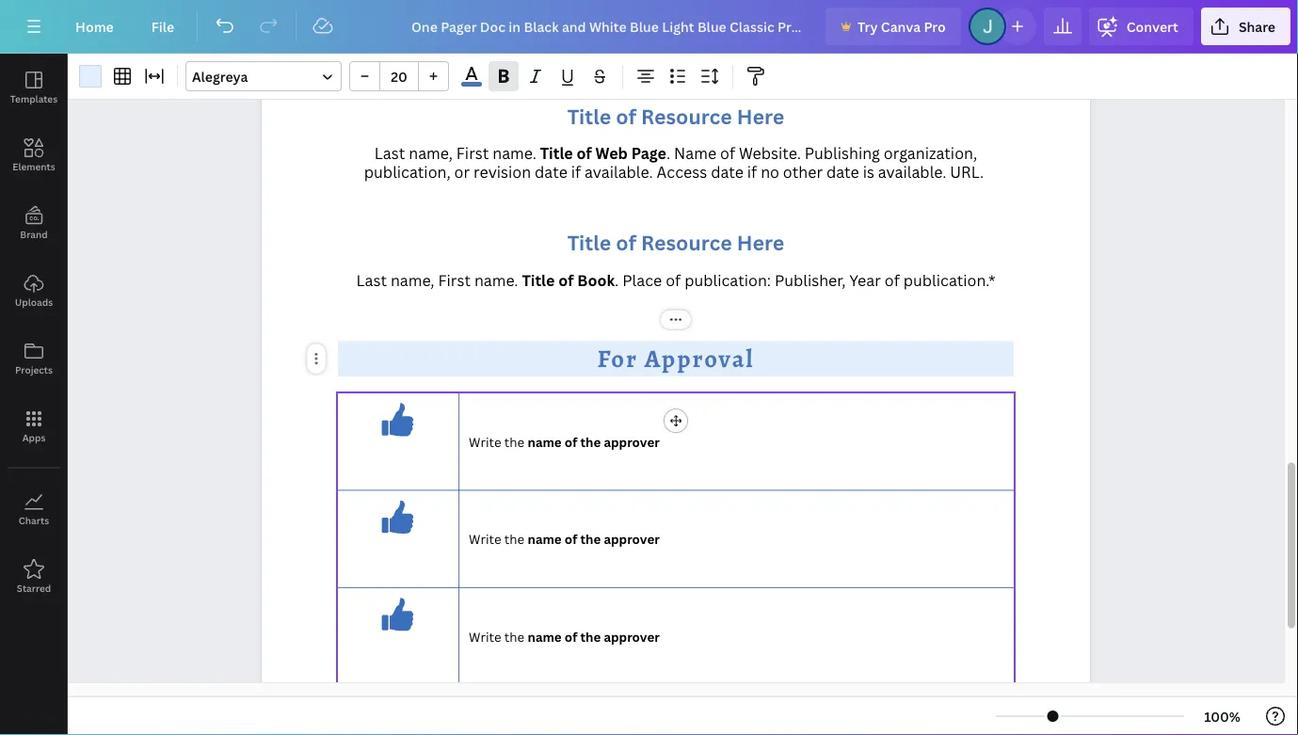 Task type: locate. For each thing, give the bounding box(es) containing it.
last name, first name. title of book . place of publication: publisher, year of publication.*
[[356, 270, 996, 291]]

1 vertical spatial first
[[438, 270, 471, 291]]

first
[[456, 143, 489, 163], [438, 270, 471, 291]]

0 vertical spatial here
[[737, 102, 784, 129]]

1 horizontal spatial date
[[711, 162, 744, 182]]

1 vertical spatial resource
[[641, 229, 732, 256]]

1 vertical spatial last
[[356, 270, 387, 291]]

canva
[[881, 17, 921, 35]]

1 horizontal spatial if
[[747, 162, 757, 182]]

alegreya
[[192, 67, 248, 85]]

1 vertical spatial here
[[737, 229, 784, 256]]

name.
[[493, 143, 537, 163], [474, 270, 518, 291]]

publication,
[[364, 162, 451, 182]]

1 vertical spatial .
[[615, 270, 619, 291]]

projects button
[[0, 325, 68, 393]]

main menu bar
[[0, 0, 1298, 54]]

0 horizontal spatial date
[[535, 162, 568, 182]]

title up book
[[567, 229, 611, 256]]

title of resource here up name
[[567, 102, 784, 129]]

.
[[667, 143, 671, 163], [615, 270, 619, 291]]

of inside . name of website. publishing organization, publication, or revision date if available. access date if no other date is available. url.
[[720, 143, 735, 163]]

try canva pro
[[858, 17, 946, 35]]

date left is
[[827, 162, 859, 182]]

other
[[783, 162, 823, 182]]

0 vertical spatial resource
[[641, 102, 732, 129]]

here
[[737, 102, 784, 129], [737, 229, 784, 256]]

title
[[567, 102, 611, 129], [540, 143, 573, 163], [567, 229, 611, 256], [522, 270, 555, 291]]

of right place
[[666, 270, 681, 291]]

name. for title of web page
[[493, 143, 537, 163]]

0 vertical spatial name,
[[409, 143, 453, 163]]

title up web
[[567, 102, 611, 129]]

home
[[75, 17, 114, 35]]

0 vertical spatial .
[[667, 143, 671, 163]]

side panel tab list
[[0, 54, 68, 611]]

available. left access
[[585, 162, 653, 182]]

date
[[535, 162, 568, 182], [711, 162, 744, 182], [827, 162, 859, 182]]

file
[[151, 17, 174, 35]]

first for title of book
[[438, 270, 471, 291]]

0 horizontal spatial if
[[571, 162, 581, 182]]

title of resource here
[[567, 102, 784, 129], [567, 229, 784, 256]]

group
[[349, 61, 449, 91]]

website.
[[739, 143, 801, 163]]

. left place
[[615, 270, 619, 291]]

1 vertical spatial title of resource here
[[567, 229, 784, 256]]

of right year
[[885, 270, 900, 291]]

0 vertical spatial title of resource here
[[567, 102, 784, 129]]

of
[[616, 102, 636, 129], [577, 143, 592, 163], [720, 143, 735, 163], [616, 229, 636, 256], [558, 270, 574, 291], [666, 270, 681, 291], [885, 270, 900, 291]]

1 if from the left
[[571, 162, 581, 182]]

last
[[375, 143, 405, 163], [356, 270, 387, 291]]

publishing
[[805, 143, 880, 163]]

2 horizontal spatial date
[[827, 162, 859, 182]]

None text field
[[346, 487, 449, 570]]

#3b75c2 image
[[462, 82, 482, 87]]

#e0eeff image
[[79, 65, 102, 88], [79, 65, 102, 88]]

book
[[577, 270, 615, 291]]

share
[[1239, 17, 1276, 35]]

file button
[[136, 8, 189, 45]]

1 title of resource here from the top
[[567, 102, 784, 129]]

templates
[[10, 92, 58, 105]]

2 available. from the left
[[878, 162, 947, 182]]

name,
[[409, 143, 453, 163], [391, 270, 435, 291]]

if left web
[[571, 162, 581, 182]]

try canva pro button
[[826, 8, 961, 45]]

or
[[454, 162, 470, 182]]

date left the 'no'
[[711, 162, 744, 182]]

of up web
[[616, 102, 636, 129]]

available. right is
[[878, 162, 947, 182]]

. inside . name of website. publishing organization, publication, or revision date if available. access date if no other date is available. url.
[[667, 143, 671, 163]]

resource
[[641, 102, 732, 129], [641, 229, 732, 256]]

templates button
[[0, 54, 68, 121]]

date right revision
[[535, 162, 568, 182]]

resource up name
[[641, 102, 732, 129]]

revision
[[474, 162, 531, 182]]

100% button
[[1192, 701, 1253, 732]]

title of resource here up last name, first name. title of book . place of publication: publisher, year of publication.*
[[567, 229, 784, 256]]

name
[[674, 143, 717, 163]]

1 horizontal spatial available.
[[878, 162, 947, 182]]

of right name
[[720, 143, 735, 163]]

last name, first name. title of web page
[[375, 143, 667, 163]]

name. for title of book
[[474, 270, 518, 291]]

1 date from the left
[[535, 162, 568, 182]]

of left book
[[558, 270, 574, 291]]

1 vertical spatial name,
[[391, 270, 435, 291]]

of left web
[[577, 143, 592, 163]]

projects
[[15, 363, 53, 376]]

0 vertical spatial name.
[[493, 143, 537, 163]]

access
[[657, 162, 707, 182]]

None text field
[[346, 390, 449, 473], [346, 584, 449, 668], [346, 390, 449, 473], [346, 584, 449, 668]]

apps
[[22, 431, 46, 444]]

1 horizontal spatial .
[[667, 143, 671, 163]]

here up the publication:
[[737, 229, 784, 256]]

if left the 'no'
[[747, 162, 757, 182]]

. left name
[[667, 143, 671, 163]]

starred button
[[0, 543, 68, 611]]

1 vertical spatial name.
[[474, 270, 518, 291]]

– – number field
[[386, 67, 412, 85]]

0 vertical spatial last
[[375, 143, 405, 163]]

if
[[571, 162, 581, 182], [747, 162, 757, 182]]

available.
[[585, 162, 653, 182], [878, 162, 947, 182]]

2 resource from the top
[[641, 229, 732, 256]]

title left web
[[540, 143, 573, 163]]

starred
[[17, 582, 51, 595]]

publication.*
[[904, 270, 996, 291]]

pro
[[924, 17, 946, 35]]

here up website.
[[737, 102, 784, 129]]

0 horizontal spatial available.
[[585, 162, 653, 182]]

0 vertical spatial first
[[456, 143, 489, 163]]

of up place
[[616, 229, 636, 256]]

resource up last name, first name. title of book . place of publication: publisher, year of publication.*
[[641, 229, 732, 256]]



Task type: describe. For each thing, give the bounding box(es) containing it.
#3b75c2 image
[[462, 82, 482, 87]]

publication:
[[685, 270, 771, 291]]

web
[[596, 143, 628, 163]]

title left book
[[522, 270, 555, 291]]

1 available. from the left
[[585, 162, 653, 182]]

name, for last name, first name. title of web page
[[409, 143, 453, 163]]

100%
[[1204, 708, 1241, 725]]

elements button
[[0, 121, 68, 189]]

first for title of web page
[[456, 143, 489, 163]]

brand
[[20, 228, 48, 241]]

1 resource from the top
[[641, 102, 732, 129]]

charts
[[19, 514, 49, 527]]

0 horizontal spatial .
[[615, 270, 619, 291]]

place
[[623, 270, 662, 291]]

home link
[[60, 8, 129, 45]]

share button
[[1201, 8, 1291, 45]]

publisher,
[[775, 270, 846, 291]]

. name of website. publishing organization, publication, or revision date if available. access date if no other date is available. url.
[[364, 143, 988, 182]]

3 date from the left
[[827, 162, 859, 182]]

try
[[858, 17, 878, 35]]

year
[[850, 270, 881, 291]]

2 title of resource here from the top
[[567, 229, 784, 256]]

uploads button
[[0, 257, 68, 325]]

1 here from the top
[[737, 102, 784, 129]]

name, for last name, first name. title of book . place of publication: publisher, year of publication.*
[[391, 270, 435, 291]]

alegreya button
[[185, 61, 342, 91]]

url.
[[950, 162, 984, 182]]

apps button
[[0, 393, 68, 460]]

uploads
[[15, 296, 53, 308]]

2 here from the top
[[737, 229, 784, 256]]

last for last name, first name. title of web page
[[375, 143, 405, 163]]

2 if from the left
[[747, 162, 757, 182]]

page
[[631, 143, 667, 163]]

charts button
[[0, 475, 68, 543]]

organization,
[[884, 143, 977, 163]]

brand button
[[0, 189, 68, 257]]

2 date from the left
[[711, 162, 744, 182]]

convert button
[[1089, 8, 1194, 45]]

convert
[[1127, 17, 1179, 35]]

elements
[[12, 160, 55, 173]]

is
[[863, 162, 875, 182]]

Design title text field
[[396, 8, 818, 45]]

last for last name, first name. title of book . place of publication: publisher, year of publication.*
[[356, 270, 387, 291]]

no
[[761, 162, 780, 182]]



Task type: vqa. For each thing, say whether or not it's contained in the screenshot.
#c8a994 icon
no



